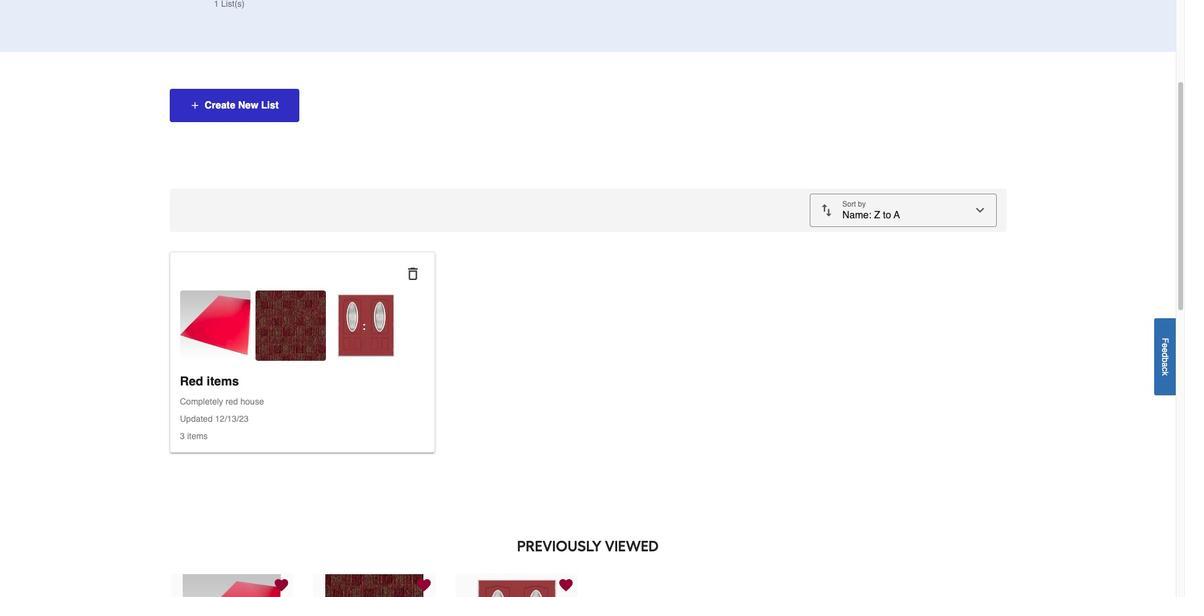 Task type: vqa. For each thing, say whether or not it's contained in the screenshot.
listimage to the right
yes



Task type: locate. For each thing, give the bounding box(es) containing it.
items up the completely red house at left
[[207, 375, 239, 389]]

f e e d b a c k button
[[1155, 318, 1176, 396]]

2 horizontal spatial listimage image
[[331, 291, 401, 361]]

f
[[1161, 338, 1171, 343]]

items for red items
[[207, 375, 239, 389]]

3 heart filled image from the left
[[560, 579, 573, 593]]

2 listimage image from the left
[[255, 291, 326, 361]]

new
[[238, 100, 259, 111]]

1 horizontal spatial listimage image
[[255, 291, 326, 361]]

1 listimage image from the left
[[180, 291, 250, 361]]

items right 3
[[187, 432, 208, 442]]

create new list button
[[170, 89, 299, 122]]

undefined private sector marketplace pattern indoor carpet image
[[325, 575, 424, 598]]

1 vertical spatial items
[[187, 432, 208, 442]]

updated 12/13/23
[[180, 414, 249, 424]]

1 horizontal spatial heart filled image
[[417, 579, 431, 593]]

completely
[[180, 397, 223, 407]]

b
[[1161, 358, 1171, 363]]

e
[[1161, 343, 1171, 348], [1161, 348, 1171, 353]]

heart filled image
[[275, 579, 288, 593], [417, 579, 431, 593], [560, 579, 573, 593]]

previously
[[517, 538, 602, 556]]

red
[[180, 375, 203, 389]]

0 horizontal spatial listimage image
[[180, 291, 250, 361]]

e up d
[[1161, 343, 1171, 348]]

list
[[261, 100, 279, 111]]

palight red foam pvc sheet (actual: 24-in x 48-in) image
[[183, 575, 281, 598]]

2 horizontal spatial heart filled image
[[560, 579, 573, 593]]

1 heart filled image from the left
[[275, 579, 288, 593]]

0 horizontal spatial heart filled image
[[275, 579, 288, 593]]

house
[[241, 397, 264, 407]]

0 vertical spatial items
[[207, 375, 239, 389]]

jeld-wen hampton 64-in x 80-in steel oval lite left-hand outswing persimmon painted prehung double front door insulating core image
[[468, 575, 566, 598]]

plus image
[[190, 101, 200, 111]]

3 listimage image from the left
[[331, 291, 401, 361]]

listimage image
[[180, 291, 250, 361], [255, 291, 326, 361], [331, 291, 401, 361]]

e up b
[[1161, 348, 1171, 353]]

2 heart filled image from the left
[[417, 579, 431, 593]]

items
[[207, 375, 239, 389], [187, 432, 208, 442]]

previously viewed
[[517, 538, 659, 556]]

red
[[226, 397, 238, 407]]

heart filled image for palight red foam pvc sheet (actual: 24-in x 48-in) image
[[275, 579, 288, 593]]



Task type: describe. For each thing, give the bounding box(es) containing it.
f e e d b a c k
[[1161, 338, 1171, 376]]

red items
[[180, 375, 239, 389]]

12/13/23
[[215, 414, 249, 424]]

heart filled image for undefined private sector marketplace pattern indoor carpet 'image'
[[417, 579, 431, 593]]

items for 3 items
[[187, 432, 208, 442]]

previously viewed heading
[[170, 535, 1007, 559]]

c
[[1161, 367, 1171, 372]]

3 items
[[180, 432, 208, 442]]

trash image
[[407, 268, 419, 280]]

updated
[[180, 414, 213, 424]]

3
[[180, 432, 185, 442]]

2 e from the top
[[1161, 348, 1171, 353]]

d
[[1161, 353, 1171, 358]]

1 e from the top
[[1161, 343, 1171, 348]]

create
[[205, 100, 235, 111]]

k
[[1161, 372, 1171, 376]]

create new list
[[205, 100, 279, 111]]

completely red house
[[180, 397, 264, 407]]

a
[[1161, 363, 1171, 367]]

viewed
[[605, 538, 659, 556]]

heart filled image for jeld-wen hampton 64-in x 80-in steel oval lite left-hand outswing persimmon painted prehung double front door insulating core "image"
[[560, 579, 573, 593]]



